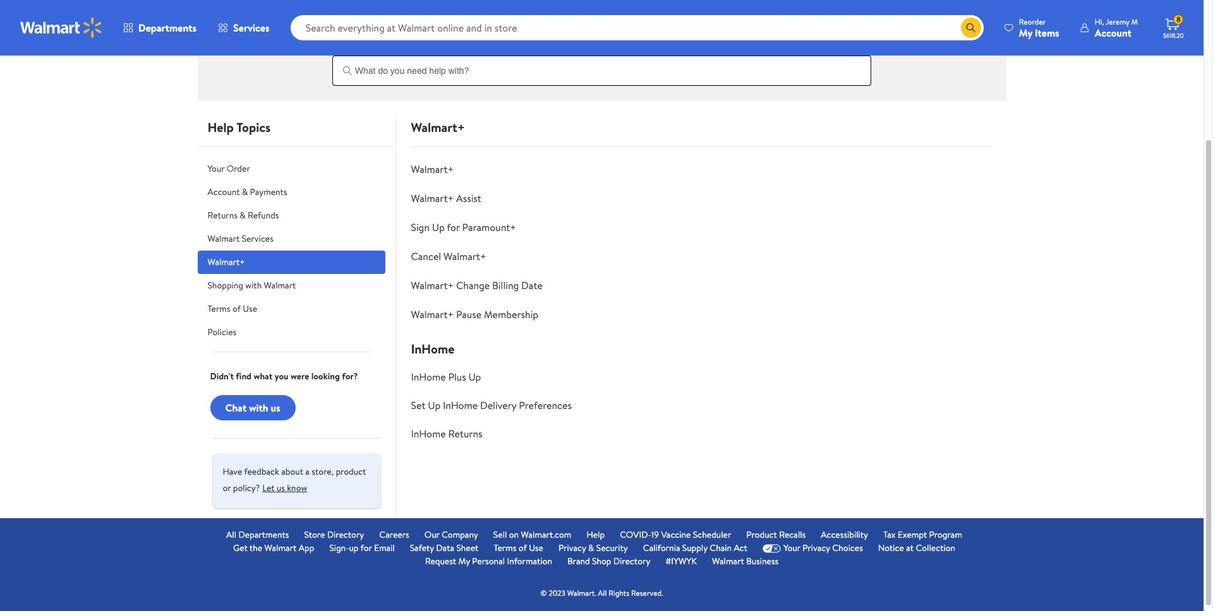 Task type: locate. For each thing, give the bounding box(es) containing it.
up right the set in the bottom left of the page
[[428, 399, 441, 413]]

for up cancel walmart+
[[447, 221, 460, 234]]

for for up
[[447, 221, 460, 234]]

1 horizontal spatial privacy
[[803, 542, 830, 555]]

0 vertical spatial terms of use link
[[197, 298, 385, 321]]

0 vertical spatial refunds
[[786, 5, 818, 18]]

0 horizontal spatial walmart+ link
[[197, 251, 385, 274]]

1 vertical spatial cancel
[[411, 250, 441, 264]]

Walmart Site-Wide search field
[[290, 15, 984, 40]]

0 horizontal spatial returns & refunds link
[[197, 204, 385, 228]]

order right track
[[431, 5, 455, 18]]

up right sign
[[432, 221, 445, 234]]

terms of use link down shopping with walmart
[[197, 298, 385, 321]]

0 horizontal spatial directory
[[327, 529, 364, 542]]

all up the get
[[226, 529, 236, 542]]

What do you need help with? search field
[[332, 56, 872, 86]]

0 horizontal spatial all
[[226, 529, 236, 542]]

policy?
[[233, 482, 260, 495]]

terms of use down "shopping"
[[208, 303, 257, 315]]

0 horizontal spatial order
[[227, 162, 250, 175]]

1 vertical spatial returns
[[208, 209, 238, 222]]

walmart+ link up walmart+ assist link
[[411, 162, 454, 176]]

terms up policies
[[208, 303, 230, 315]]

terms
[[208, 303, 230, 315], [494, 542, 517, 555]]

& for top returns & refunds link
[[778, 5, 784, 18]]

up right plus
[[469, 370, 481, 384]]

use down shopping with walmart
[[243, 303, 257, 315]]

0 vertical spatial walmart+ link
[[411, 162, 454, 176]]

returns & refunds link
[[692, 0, 872, 30], [197, 204, 385, 228]]

1 horizontal spatial for
[[447, 221, 460, 234]]

2 vertical spatial returns
[[448, 427, 483, 441]]

your inside track your order link
[[412, 5, 429, 18]]

order up account & payments
[[227, 162, 250, 175]]

walmart+ change billing date
[[411, 279, 543, 293]]

1 horizontal spatial help
[[587, 529, 605, 542]]

our company link
[[425, 529, 478, 542]]

shopping with walmart link
[[197, 274, 385, 298]]

or inside have feedback about a store, product or policy?
[[223, 482, 231, 495]]

set
[[411, 399, 426, 413]]

help up privacy & security
[[587, 529, 605, 542]]

your
[[412, 5, 429, 18], [208, 162, 225, 175], [784, 542, 801, 555]]

inhome up inhome plus up link
[[411, 341, 455, 358]]

2 horizontal spatial returns
[[746, 5, 776, 18]]

0 vertical spatial services
[[233, 21, 270, 35]]

brand shop directory link
[[568, 556, 651, 569]]

1 horizontal spatial terms of use
[[494, 542, 543, 555]]

cancel down sign
[[411, 250, 441, 264]]

find
[[236, 370, 252, 383]]

1 vertical spatial services
[[242, 233, 274, 245]]

walmart right the
[[265, 542, 297, 555]]

supply
[[682, 542, 708, 555]]

0 horizontal spatial terms of use
[[208, 303, 257, 315]]

0 horizontal spatial returns
[[208, 209, 238, 222]]

accessibility
[[821, 529, 868, 542]]

19
[[651, 529, 659, 542]]

0 vertical spatial all
[[226, 529, 236, 542]]

privacy down 'recalls'
[[803, 542, 830, 555]]

tax
[[884, 529, 896, 542]]

walmart business link
[[712, 556, 779, 569]]

0 horizontal spatial or
[[223, 482, 231, 495]]

walmart down walmart services link
[[264, 279, 296, 292]]

privacy up the brand
[[559, 542, 586, 555]]

exempt
[[898, 529, 927, 542]]

1 vertical spatial or
[[223, 482, 231, 495]]

2023
[[549, 588, 566, 599]]

my inside notice at collection request my personal information
[[459, 556, 470, 568]]

get the walmart app link
[[233, 542, 314, 556]]

1 horizontal spatial order
[[431, 5, 455, 18]]

sheet
[[457, 542, 479, 555]]

0 horizontal spatial use
[[243, 303, 257, 315]]

with
[[245, 279, 262, 292], [249, 401, 268, 415]]

walmart.com
[[521, 529, 572, 542]]

8 $618.20
[[1163, 14, 1184, 40]]

1 vertical spatial terms of use
[[494, 542, 543, 555]]

services
[[233, 21, 270, 35], [242, 233, 274, 245]]

your privacy choices link
[[763, 542, 863, 556]]

refunds for top returns & refunds link
[[786, 5, 818, 18]]

directory down the security
[[614, 556, 651, 568]]

1 vertical spatial your
[[208, 162, 225, 175]]

0 vertical spatial with
[[245, 279, 262, 292]]

assist
[[456, 191, 481, 205]]

edit
[[557, 5, 572, 18]]

0 horizontal spatial your
[[208, 162, 225, 175]]

0 vertical spatial help
[[208, 119, 234, 136]]

1 vertical spatial account
[[208, 186, 240, 198]]

or right edit
[[574, 5, 583, 18]]

edit or cancel an order link
[[512, 0, 692, 30]]

walmart+ link up shopping with walmart
[[197, 251, 385, 274]]

1 horizontal spatial all
[[598, 588, 607, 599]]

cancel left an
[[585, 5, 611, 18]]

of
[[233, 303, 241, 315], [519, 542, 527, 555]]

tax exempt program get the walmart app
[[233, 529, 962, 555]]

1 horizontal spatial departments
[[239, 529, 289, 542]]

walmart services
[[208, 233, 274, 245]]

1 horizontal spatial use
[[529, 542, 543, 555]]

walmart+ pause membership
[[411, 308, 539, 322]]

services button
[[207, 13, 280, 43]]

inhome for inhome
[[411, 341, 455, 358]]

1 vertical spatial walmart+ link
[[197, 251, 385, 274]]

1 vertical spatial up
[[469, 370, 481, 384]]

1 horizontal spatial terms of use link
[[494, 542, 543, 556]]

your down 'recalls'
[[784, 542, 801, 555]]

help left topics
[[208, 119, 234, 136]]

1 vertical spatial terms
[[494, 542, 517, 555]]

use down sell on walmart.com
[[529, 542, 543, 555]]

1 vertical spatial us
[[277, 482, 285, 495]]

terms of use down on
[[494, 542, 543, 555]]

walmart services link
[[197, 228, 385, 251]]

1 vertical spatial directory
[[614, 556, 651, 568]]

my
[[1019, 26, 1033, 39], [459, 556, 470, 568]]

store directory link
[[304, 529, 364, 542]]

reorder
[[1019, 16, 1046, 27]]

1 horizontal spatial cancel
[[585, 5, 611, 18]]

with right chat
[[249, 401, 268, 415]]

1 vertical spatial help
[[587, 529, 605, 542]]

order right an
[[624, 5, 648, 18]]

all departments link
[[226, 529, 289, 542]]

for for up
[[361, 542, 372, 555]]

product recalls link
[[747, 529, 806, 542]]

0 horizontal spatial my
[[459, 556, 470, 568]]

1 vertical spatial for
[[361, 542, 372, 555]]

have
[[223, 466, 242, 478]]

your right track
[[412, 5, 429, 18]]

us down you
[[271, 401, 280, 415]]

0 horizontal spatial account
[[208, 186, 240, 198]]

store directory
[[304, 529, 364, 542]]

walmart image
[[20, 18, 102, 38]]

what
[[254, 370, 273, 383]]

for right up
[[361, 542, 372, 555]]

inhome left plus
[[411, 370, 446, 384]]

0 vertical spatial returns
[[746, 5, 776, 18]]

account left $618.20
[[1095, 26, 1132, 39]]

privacy
[[559, 542, 586, 555], [803, 542, 830, 555]]

1 horizontal spatial your
[[412, 5, 429, 18]]

your inside your privacy choices link
[[784, 542, 801, 555]]

0 vertical spatial for
[[447, 221, 460, 234]]

us right let
[[277, 482, 285, 495]]

sign
[[411, 221, 430, 234]]

business
[[746, 556, 779, 568]]

of down "shopping"
[[233, 303, 241, 315]]

0 horizontal spatial for
[[361, 542, 372, 555]]

0 horizontal spatial returns & refunds
[[208, 209, 279, 222]]

0 vertical spatial your
[[412, 5, 429, 18]]

cancel
[[585, 5, 611, 18], [411, 250, 441, 264]]

up
[[349, 542, 359, 555]]

1 horizontal spatial returns & refunds link
[[692, 0, 872, 30]]

inhome down the set in the bottom left of the page
[[411, 427, 446, 441]]

0 vertical spatial terms of use
[[208, 303, 257, 315]]

directory up sign- on the left
[[327, 529, 364, 542]]

0 vertical spatial up
[[432, 221, 445, 234]]

1 horizontal spatial of
[[519, 542, 527, 555]]

terms of use link down on
[[494, 542, 543, 556]]

paramount+
[[462, 221, 516, 234]]

&
[[778, 5, 784, 18], [242, 186, 248, 198], [240, 209, 246, 222], [588, 542, 594, 555]]

1 vertical spatial with
[[249, 401, 268, 415]]

brand shop directory
[[568, 556, 651, 568]]

my down sheet
[[459, 556, 470, 568]]

use
[[243, 303, 257, 315], [529, 542, 543, 555]]

sign-
[[329, 542, 349, 555]]

walmart.
[[567, 588, 596, 599]]

terms down sell
[[494, 542, 517, 555]]

1 vertical spatial refunds
[[248, 209, 279, 222]]

inhome for inhome returns
[[411, 427, 446, 441]]

pause
[[456, 308, 482, 322]]

app
[[299, 542, 314, 555]]

account inside hi, jeremy m account
[[1095, 26, 1132, 39]]

my left items
[[1019, 26, 1033, 39]]

1 horizontal spatial walmart+ link
[[411, 162, 454, 176]]

california supply chain act link
[[643, 542, 748, 556]]

0 horizontal spatial terms
[[208, 303, 230, 315]]

walmart down chain
[[712, 556, 744, 568]]

store
[[304, 529, 325, 542]]

product
[[336, 466, 366, 478]]

shop
[[592, 556, 611, 568]]

topics
[[236, 119, 271, 136]]

0 vertical spatial departments
[[138, 21, 197, 35]]

0 horizontal spatial of
[[233, 303, 241, 315]]

departments button
[[112, 13, 207, 43]]

0 vertical spatial returns & refunds
[[746, 5, 818, 18]]

sell on walmart.com link
[[493, 529, 572, 542]]

0 horizontal spatial terms of use link
[[197, 298, 385, 321]]

2 vertical spatial up
[[428, 399, 441, 413]]

Search search field
[[290, 15, 984, 40]]

2 horizontal spatial your
[[784, 542, 801, 555]]

1 horizontal spatial account
[[1095, 26, 1132, 39]]

vaccine
[[661, 529, 691, 542]]

with inside button
[[249, 401, 268, 415]]

0 horizontal spatial departments
[[138, 21, 197, 35]]

1 horizontal spatial my
[[1019, 26, 1033, 39]]

request
[[425, 556, 456, 568]]

inhome
[[411, 341, 455, 358], [411, 370, 446, 384], [443, 399, 478, 413], [411, 427, 446, 441]]

1 vertical spatial terms of use link
[[494, 542, 543, 556]]

walmart+ pause membership link
[[411, 308, 539, 322]]

directory
[[327, 529, 364, 542], [614, 556, 651, 568]]

set up inhome delivery preferences
[[411, 399, 572, 413]]

or down have
[[223, 482, 231, 495]]

1 vertical spatial use
[[529, 542, 543, 555]]

scheduler
[[693, 529, 731, 542]]

act
[[734, 542, 748, 555]]

search
[[335, 43, 361, 56]]

membership
[[484, 308, 539, 322]]

1 horizontal spatial refunds
[[786, 5, 818, 18]]

0 horizontal spatial refunds
[[248, 209, 279, 222]]

2 privacy from the left
[[803, 542, 830, 555]]

sell
[[493, 529, 507, 542]]

0 vertical spatial my
[[1019, 26, 1033, 39]]

0 vertical spatial returns & refunds link
[[692, 0, 872, 30]]

1 privacy from the left
[[559, 542, 586, 555]]

notice at collection request my personal information
[[425, 542, 956, 568]]

walmart+ assist
[[411, 191, 481, 205]]

account down your order on the top left
[[208, 186, 240, 198]]

0 horizontal spatial help
[[208, 119, 234, 136]]

0 horizontal spatial privacy
[[559, 542, 586, 555]]

sign up for paramount+
[[411, 221, 516, 234]]

of up information
[[519, 542, 527, 555]]

1 vertical spatial my
[[459, 556, 470, 568]]

with right "shopping"
[[245, 279, 262, 292]]

didn't
[[210, 370, 234, 383]]

2 vertical spatial your
[[784, 542, 801, 555]]

0 vertical spatial account
[[1095, 26, 1132, 39]]

all left rights
[[598, 588, 607, 599]]

help link
[[587, 529, 605, 542]]

0 vertical spatial directory
[[327, 529, 364, 542]]

0 vertical spatial or
[[574, 5, 583, 18]]

your up account & payments
[[208, 162, 225, 175]]

items
[[1035, 26, 1060, 39]]

your inside "your order" link
[[208, 162, 225, 175]]

inhome plus up link
[[411, 370, 481, 384]]

your order link
[[197, 157, 385, 181]]

chain
[[710, 542, 732, 555]]



Task type: vqa. For each thing, say whether or not it's contained in the screenshot.
Wishlist brands
no



Task type: describe. For each thing, give the bounding box(es) containing it.
walmart inside 'link'
[[712, 556, 744, 568]]

let us know button
[[262, 478, 307, 499]]

your order
[[208, 162, 250, 175]]

a
[[305, 466, 310, 478]]

0 vertical spatial use
[[243, 303, 257, 315]]

rights
[[609, 588, 629, 599]]

search help topics
[[335, 43, 405, 56]]

#iywyk link
[[666, 556, 697, 569]]

topics
[[382, 43, 405, 56]]

chat with us button
[[210, 396, 296, 421]]

personal
[[472, 556, 505, 568]]

1 horizontal spatial returns
[[448, 427, 483, 441]]

1 horizontal spatial or
[[574, 5, 583, 18]]

privacy inside "privacy & security" link
[[559, 542, 586, 555]]

company
[[442, 529, 478, 542]]

covid-19 vaccine scheduler link
[[620, 529, 731, 542]]

account & payments
[[208, 186, 287, 198]]

#iywyk
[[666, 556, 697, 568]]

0 vertical spatial cancel
[[585, 5, 611, 18]]

1 vertical spatial of
[[519, 542, 527, 555]]

sign-up for email link
[[329, 542, 395, 556]]

your for your order
[[208, 162, 225, 175]]

help for help topics
[[208, 119, 234, 136]]

policies link
[[197, 321, 385, 344]]

brand
[[568, 556, 590, 568]]

shopping with walmart
[[208, 279, 296, 292]]

up for for
[[432, 221, 445, 234]]

privacy choices icon image
[[763, 544, 781, 553]]

privacy & security
[[559, 542, 628, 555]]

& for the bottom returns & refunds link
[[240, 209, 246, 222]]

0 horizontal spatial cancel
[[411, 250, 441, 264]]

with for walmart
[[245, 279, 262, 292]]

privacy inside your privacy choices link
[[803, 542, 830, 555]]

1 vertical spatial returns & refunds link
[[197, 204, 385, 228]]

edit or cancel an order
[[557, 5, 648, 18]]

hi,
[[1095, 16, 1104, 27]]

sell on walmart.com
[[493, 529, 572, 542]]

careers
[[379, 529, 409, 542]]

an
[[613, 5, 622, 18]]

1 horizontal spatial directory
[[614, 556, 651, 568]]

let
[[262, 482, 275, 495]]

departments inside popup button
[[138, 21, 197, 35]]

have feedback about a store, product or policy?
[[223, 466, 366, 495]]

0 vertical spatial us
[[271, 401, 280, 415]]

safety
[[410, 542, 434, 555]]

email
[[374, 542, 395, 555]]

covid-19 vaccine scheduler
[[620, 529, 731, 542]]

1 horizontal spatial returns & refunds
[[746, 5, 818, 18]]

didn't find what you were looking for?
[[210, 370, 358, 383]]

search icon image
[[966, 23, 976, 33]]

policies
[[208, 326, 236, 339]]

our
[[425, 529, 440, 542]]

0 vertical spatial terms
[[208, 303, 230, 315]]

help for help link
[[587, 529, 605, 542]]

at
[[906, 542, 914, 555]]

help
[[363, 43, 380, 56]]

& for account & payments link
[[242, 186, 248, 198]]

refunds for the bottom returns & refunds link
[[248, 209, 279, 222]]

up for inhome
[[428, 399, 441, 413]]

recalls
[[779, 529, 806, 542]]

inhome returns
[[411, 427, 483, 441]]

our company
[[425, 529, 478, 542]]

1 vertical spatial departments
[[239, 529, 289, 542]]

my inside reorder my items
[[1019, 26, 1033, 39]]

2 horizontal spatial order
[[624, 5, 648, 18]]

shopping
[[208, 279, 243, 292]]

directory inside "link"
[[327, 529, 364, 542]]

california supply chain act
[[643, 542, 748, 555]]

cancel walmart+
[[411, 250, 486, 264]]

collection
[[916, 542, 956, 555]]

inhome returns link
[[411, 427, 483, 441]]

walmart+ change billing date link
[[411, 279, 543, 293]]

walmart business
[[712, 556, 779, 568]]

security
[[596, 542, 628, 555]]

inhome down plus
[[443, 399, 478, 413]]

covid-
[[620, 529, 651, 542]]

date
[[521, 279, 543, 293]]

on
[[509, 529, 519, 542]]

walmart inside 'tax exempt program get the walmart app'
[[265, 542, 297, 555]]

1 vertical spatial returns & refunds
[[208, 209, 279, 222]]

reorder my items
[[1019, 16, 1060, 39]]

know
[[287, 482, 307, 495]]

Search help topics search field
[[332, 43, 872, 86]]

store,
[[312, 466, 334, 478]]

track your order
[[390, 5, 455, 18]]

let us know
[[262, 482, 307, 495]]

set up inhome delivery preferences link
[[411, 399, 572, 413]]

were
[[291, 370, 309, 383]]

billing
[[492, 279, 519, 293]]

1 vertical spatial all
[[598, 588, 607, 599]]

0 vertical spatial of
[[233, 303, 241, 315]]

©
[[541, 588, 547, 599]]

© 2023 walmart. all rights reserved.
[[541, 588, 663, 599]]

delivery
[[480, 399, 517, 413]]

walmart up "shopping"
[[208, 233, 240, 245]]

m
[[1132, 16, 1138, 27]]

sign up for paramount+ link
[[411, 221, 516, 234]]

with for us
[[249, 401, 268, 415]]

data
[[436, 542, 454, 555]]

your for your privacy choices
[[784, 542, 801, 555]]

$618.20
[[1163, 31, 1184, 40]]

inhome for inhome plus up
[[411, 370, 446, 384]]

get
[[233, 542, 248, 555]]

1 horizontal spatial terms
[[494, 542, 517, 555]]

california
[[643, 542, 680, 555]]

help topics
[[208, 119, 271, 136]]

choices
[[833, 542, 863, 555]]

request my personal information link
[[425, 556, 552, 569]]

all departments
[[226, 529, 289, 542]]

you
[[275, 370, 289, 383]]

about
[[281, 466, 303, 478]]

services inside dropdown button
[[233, 21, 270, 35]]



